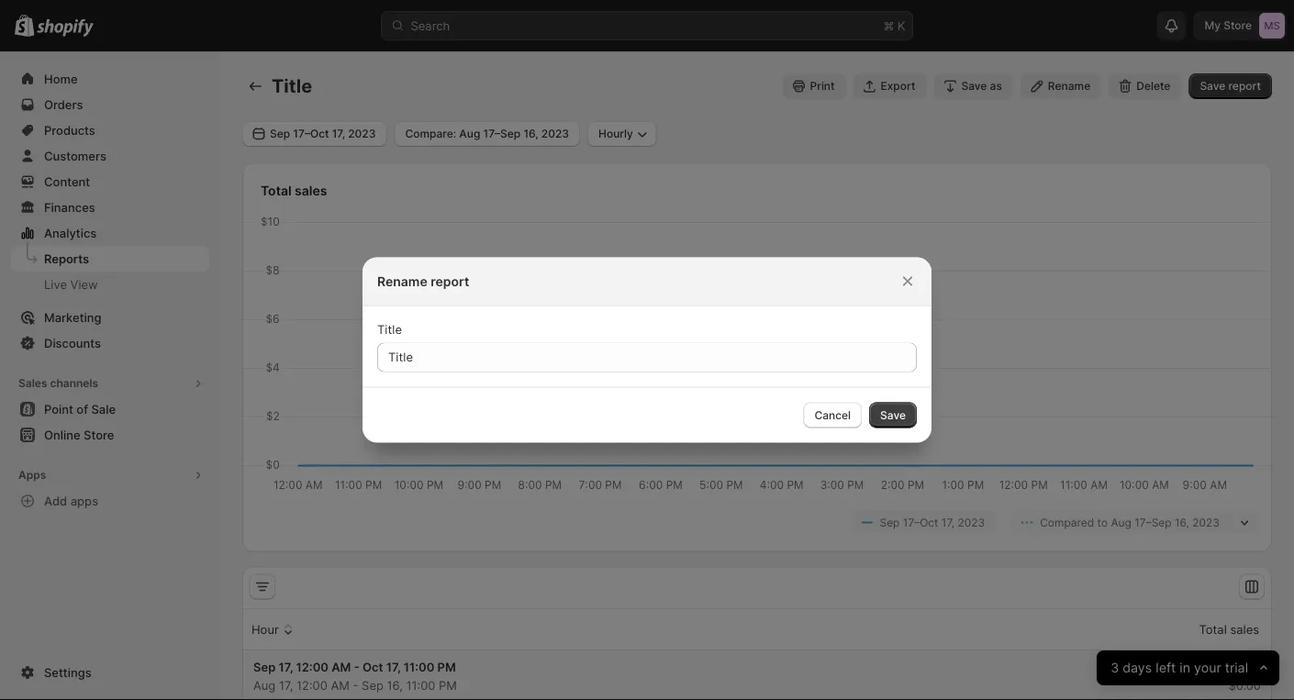 Task type: vqa. For each thing, say whether or not it's contained in the screenshot.
11:00
yes



Task type: describe. For each thing, give the bounding box(es) containing it.
as
[[990, 79, 1002, 93]]

reports link
[[11, 246, 209, 272]]

add
[[44, 494, 67, 508]]

total sales inside button
[[1199, 622, 1260, 637]]

0 vertical spatial aug
[[1111, 516, 1132, 529]]

sep 17, 12:00 am - oct 17, 11:00 pm
[[253, 660, 456, 674]]

12:00 for aug
[[297, 678, 328, 693]]

channels
[[50, 377, 98, 390]]

1 2023 from the left
[[958, 516, 985, 529]]

pm for oct 17, 11:00 pm
[[437, 660, 456, 674]]

home link
[[11, 66, 209, 92]]

settings
[[44, 666, 91, 680]]

compared to aug 17–sep 16, 2023
[[1040, 516, 1220, 529]]

⌘
[[884, 18, 894, 33]]

0 horizontal spatial title
[[272, 75, 312, 97]]

apps button
[[11, 463, 209, 488]]

save for save report
[[1200, 79, 1226, 93]]

sales
[[18, 377, 47, 390]]

total sales button
[[1178, 612, 1262, 647]]

analytics
[[44, 226, 97, 240]]

view
[[70, 277, 98, 291]]

report for save report
[[1229, 79, 1261, 93]]

Title text field
[[377, 343, 917, 372]]

save report
[[1200, 79, 1261, 93]]

home
[[44, 72, 78, 86]]

- for oct
[[354, 660, 360, 674]]

aug 17, 12:00 am - sep 16, 11:00 pm
[[253, 678, 457, 693]]

0 vertical spatial $0.00
[[1227, 660, 1261, 674]]

11:00 for 17,
[[404, 660, 435, 674]]

sep 17–oct 17, 2023
[[880, 516, 985, 529]]

sales channels
[[18, 377, 98, 390]]

am for sep 17, 12:00 am
[[332, 660, 351, 674]]

0 vertical spatial 16,
[[1175, 516, 1190, 529]]

k
[[898, 18, 906, 33]]

shopify image
[[37, 19, 94, 37]]

rename for rename report
[[377, 274, 428, 289]]

0 vertical spatial total
[[261, 183, 292, 198]]

17–oct
[[903, 516, 939, 529]]

apps
[[70, 494, 98, 508]]

save for save as
[[962, 79, 987, 93]]

live view
[[44, 277, 98, 291]]

total inside button
[[1199, 622, 1227, 637]]

save as
[[962, 79, 1002, 93]]

1 horizontal spatial sep
[[362, 678, 384, 693]]

delete
[[1137, 79, 1171, 93]]

oct
[[363, 660, 383, 674]]

delete button
[[1109, 73, 1182, 99]]

2 2023 from the left
[[1193, 516, 1220, 529]]

rename button
[[1021, 73, 1102, 99]]

rename for rename
[[1048, 79, 1091, 93]]

reports
[[44, 252, 89, 266]]



Task type: locate. For each thing, give the bounding box(es) containing it.
1 horizontal spatial aug
[[1111, 516, 1132, 529]]

0 horizontal spatial sep
[[253, 660, 276, 674]]

0 vertical spatial total sales
[[261, 183, 327, 198]]

1 horizontal spatial save
[[962, 79, 987, 93]]

16, down sep 17, 12:00 am - oct 17, 11:00 pm
[[387, 678, 403, 693]]

report inside the save report button
[[1229, 79, 1261, 93]]

save as button
[[934, 73, 1013, 99]]

1 horizontal spatial total
[[1199, 622, 1227, 637]]

save inside the 'save as' button
[[962, 79, 987, 93]]

11:00 for 16,
[[406, 678, 436, 693]]

0 vertical spatial sales
[[295, 183, 327, 198]]

1 vertical spatial title
[[377, 323, 402, 337]]

am for aug 17, 12:00 am
[[331, 678, 350, 693]]

0 vertical spatial sep
[[880, 516, 900, 529]]

2 vertical spatial sep
[[362, 678, 384, 693]]

0 horizontal spatial total
[[261, 183, 292, 198]]

title inside rename report dialog
[[377, 323, 402, 337]]

am down sep 17, 12:00 am - oct 17, 11:00 pm
[[331, 678, 350, 693]]

1 vertical spatial 12:00
[[297, 678, 328, 693]]

2 horizontal spatial sep
[[880, 516, 900, 529]]

0 horizontal spatial 16,
[[387, 678, 403, 693]]

apps
[[18, 469, 46, 482]]

title
[[272, 75, 312, 97], [377, 323, 402, 337]]

1 horizontal spatial 2023
[[1193, 516, 1220, 529]]

total
[[261, 183, 292, 198], [1199, 622, 1227, 637]]

to
[[1098, 516, 1108, 529]]

sep for sep 17–oct 17, 2023
[[880, 516, 900, 529]]

save left as
[[962, 79, 987, 93]]

0 vertical spatial 12:00
[[296, 660, 329, 674]]

1 horizontal spatial rename
[[1048, 79, 1091, 93]]

export
[[881, 79, 916, 93]]

$0.00
[[1227, 660, 1261, 674], [1229, 678, 1261, 693]]

0 horizontal spatial rename
[[377, 274, 428, 289]]

1 vertical spatial am
[[331, 678, 350, 693]]

save right the delete
[[1200, 79, 1226, 93]]

save inside "save" button
[[880, 409, 906, 422]]

0 vertical spatial am
[[332, 660, 351, 674]]

0 horizontal spatial 2023
[[958, 516, 985, 529]]

12:00 up aug 17, 12:00 am - sep 16, 11:00 pm
[[296, 660, 329, 674]]

0 vertical spatial rename
[[1048, 79, 1091, 93]]

1 vertical spatial aug
[[253, 678, 276, 693]]

1 vertical spatial -
[[353, 678, 358, 693]]

17,
[[942, 516, 955, 529], [279, 660, 293, 674], [386, 660, 401, 674], [279, 678, 293, 693]]

report
[[1229, 79, 1261, 93], [431, 274, 469, 289]]

analytics link
[[11, 220, 209, 246]]

cancel button
[[804, 403, 862, 428]]

report inside rename report dialog
[[431, 274, 469, 289]]

hour button
[[249, 612, 300, 647]]

1 vertical spatial pm
[[439, 678, 457, 693]]

add apps
[[44, 494, 98, 508]]

print
[[810, 79, 835, 93]]

export button
[[853, 73, 927, 99]]

16,
[[1175, 516, 1190, 529], [387, 678, 403, 693]]

sales inside button
[[1231, 622, 1260, 637]]

0 horizontal spatial save
[[880, 409, 906, 422]]

1 vertical spatial sales
[[1231, 622, 1260, 637]]

sep down oct
[[362, 678, 384, 693]]

live view link
[[11, 272, 209, 297]]

- for sep
[[353, 678, 358, 693]]

1 horizontal spatial report
[[1229, 79, 1261, 93]]

2 horizontal spatial save
[[1200, 79, 1226, 93]]

1 horizontal spatial total sales
[[1199, 622, 1260, 637]]

sep down hour
[[253, 660, 276, 674]]

pm for sep 16, 11:00 pm
[[439, 678, 457, 693]]

0 vertical spatial 11:00
[[404, 660, 435, 674]]

add apps button
[[11, 488, 209, 514]]

0 horizontal spatial total sales
[[261, 183, 327, 198]]

16, right '17–sep'
[[1175, 516, 1190, 529]]

search
[[411, 18, 450, 33]]

save inside button
[[1200, 79, 1226, 93]]

save
[[962, 79, 987, 93], [1200, 79, 1226, 93], [880, 409, 906, 422]]

1 vertical spatial total sales
[[1199, 622, 1260, 637]]

0 horizontal spatial aug
[[253, 678, 276, 693]]

12:00
[[296, 660, 329, 674], [297, 678, 328, 693]]

no change image
[[1251, 695, 1261, 700]]

11:00 down sep 17, 12:00 am - oct 17, 11:00 pm
[[406, 678, 436, 693]]

1 horizontal spatial title
[[377, 323, 402, 337]]

sep for sep 17, 12:00 am - oct 17, 11:00 pm
[[253, 660, 276, 674]]

pm
[[437, 660, 456, 674], [439, 678, 457, 693]]

discounts
[[44, 336, 101, 350]]

2023 right '17–sep'
[[1193, 516, 1220, 529]]

live
[[44, 277, 67, 291]]

0 horizontal spatial sales
[[295, 183, 327, 198]]

rename report dialog
[[0, 258, 1294, 443]]

1 vertical spatial sep
[[253, 660, 276, 674]]

11:00 right oct
[[404, 660, 435, 674]]

rename report
[[377, 274, 469, 289]]

aug
[[1111, 516, 1132, 529], [253, 678, 276, 693]]

aug down hour
[[253, 678, 276, 693]]

settings link
[[11, 660, 209, 686]]

discounts link
[[11, 330, 209, 356]]

12:00 down sep 17, 12:00 am - oct 17, 11:00 pm
[[297, 678, 328, 693]]

am
[[332, 660, 351, 674], [331, 678, 350, 693]]

save right 'cancel'
[[880, 409, 906, 422]]

total sales
[[261, 183, 327, 198], [1199, 622, 1260, 637]]

11:00
[[404, 660, 435, 674], [406, 678, 436, 693]]

save button
[[869, 403, 917, 428]]

⌘ k
[[884, 18, 906, 33]]

1 vertical spatial total
[[1199, 622, 1227, 637]]

17–sep
[[1135, 516, 1172, 529]]

1 vertical spatial $0.00
[[1229, 678, 1261, 693]]

2023 right 17–oct
[[958, 516, 985, 529]]

rename inside dialog
[[377, 274, 428, 289]]

hour
[[252, 622, 279, 637]]

aug right to
[[1111, 516, 1132, 529]]

save report button
[[1189, 73, 1272, 99]]

am up aug 17, 12:00 am - sep 16, 11:00 pm
[[332, 660, 351, 674]]

report for rename report
[[431, 274, 469, 289]]

1 horizontal spatial sales
[[1231, 622, 1260, 637]]

print button
[[783, 73, 846, 99]]

rename inside button
[[1048, 79, 1091, 93]]

sep left 17–oct
[[880, 516, 900, 529]]

1 vertical spatial 16,
[[387, 678, 403, 693]]

1 horizontal spatial 16,
[[1175, 516, 1190, 529]]

sales
[[295, 183, 327, 198], [1231, 622, 1260, 637]]

1 vertical spatial 11:00
[[406, 678, 436, 693]]

sales channels button
[[11, 371, 209, 397]]

0 vertical spatial -
[[354, 660, 360, 674]]

0 horizontal spatial report
[[431, 274, 469, 289]]

12:00 for sep
[[296, 660, 329, 674]]

compared
[[1040, 516, 1094, 529]]

sep
[[880, 516, 900, 529], [253, 660, 276, 674], [362, 678, 384, 693]]

cancel
[[815, 409, 851, 422]]

-
[[354, 660, 360, 674], [353, 678, 358, 693]]

2023
[[958, 516, 985, 529], [1193, 516, 1220, 529]]

0 vertical spatial pm
[[437, 660, 456, 674]]

- left oct
[[354, 660, 360, 674]]

0 vertical spatial report
[[1229, 79, 1261, 93]]

1 vertical spatial rename
[[377, 274, 428, 289]]

rename
[[1048, 79, 1091, 93], [377, 274, 428, 289]]

1 vertical spatial report
[[431, 274, 469, 289]]

0 vertical spatial title
[[272, 75, 312, 97]]

- down sep 17, 12:00 am - oct 17, 11:00 pm
[[353, 678, 358, 693]]



